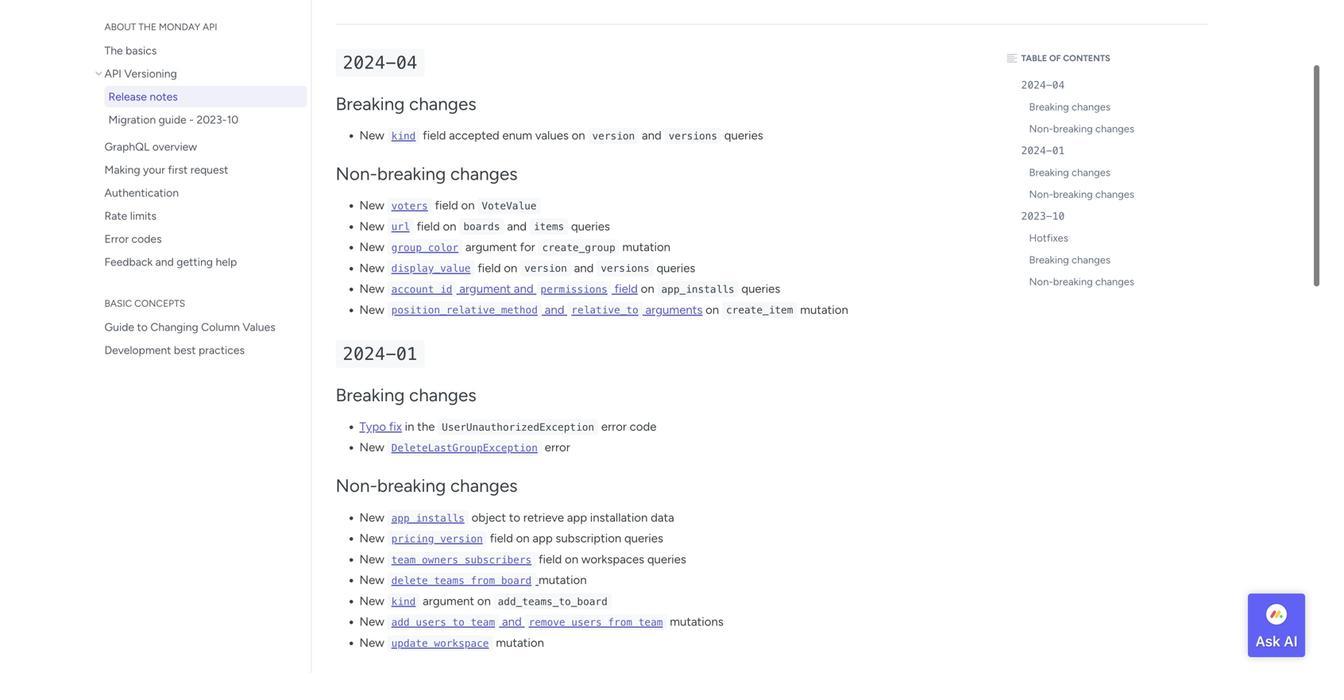 Task type: vqa. For each thing, say whether or not it's contained in the screenshot.
right 2023-
yes



Task type: locate. For each thing, give the bounding box(es) containing it.
update_workspace
[[391, 637, 489, 649]]

argument inside new app_installs object to retrieve app installation data new pricing_version field on app subscription queries new team_owners_subscribers field on workspaces queries new delete_teams_from_board mutation new kind argument on add_teams_to_board new add_users_to_team and remove_users_from_team mutations new update_workspace mutation
[[423, 594, 474, 608]]

hotfixes
[[1029, 232, 1069, 244]]

1 horizontal spatial app_installs
[[662, 283, 735, 295]]

team_owners_subscribers
[[391, 554, 532, 566]]

1 horizontal spatial version
[[592, 130, 635, 142]]

api down the
[[104, 67, 121, 80]]

0 horizontal spatial 10
[[227, 113, 239, 126]]

error codes link
[[93, 228, 307, 250]]

1 vertical spatial breaking changes link
[[1011, 162, 1178, 184]]

argument
[[466, 240, 517, 254], [459, 282, 511, 296], [423, 594, 474, 608]]

app up 'subscription'
[[567, 510, 587, 525]]

3 non-breaking changes link from the top
[[1011, 271, 1178, 293]]

in
[[405, 420, 414, 434]]

version inside new kind field accepted enum values on version and versions queries
[[592, 130, 635, 142]]

field up add_teams_to_board
[[539, 552, 562, 566]]

column
[[201, 320, 240, 334]]

argument up position_relative_method
[[459, 282, 511, 296]]

1 vertical spatial error
[[545, 440, 570, 455]]

0 vertical spatial 2024-04
[[343, 52, 418, 73]]

0 horizontal spatial app
[[533, 531, 553, 546]]

the right 'in'
[[417, 420, 435, 434]]

2024-04 link
[[1003, 74, 1178, 96]]

1 breaking changes link from the top
[[1011, 96, 1178, 118]]

1 vertical spatial 10
[[1053, 210, 1065, 222]]

2023-10
[[1022, 210, 1065, 222]]

for
[[520, 240, 535, 254]]

breaking changes link up 2023-10 link
[[1011, 162, 1178, 184]]

voters
[[391, 200, 428, 212]]

new app_installs object to retrieve app installation data new pricing_version field on app subscription queries new team_owners_subscribers field on workspaces queries new delete_teams_from_board mutation new kind argument on add_teams_to_board new add_users_to_team and remove_users_from_team mutations new update_workspace mutation
[[360, 510, 724, 650]]

group_color link
[[387, 240, 463, 256]]

1 kind from the top
[[391, 130, 416, 142]]

breaking
[[336, 93, 405, 114], [1029, 101, 1069, 113], [1029, 166, 1069, 179], [1029, 253, 1069, 266], [336, 384, 405, 406]]

13 new from the top
[[360, 594, 384, 608]]

getting
[[177, 255, 213, 269]]

field up the relative_to
[[615, 282, 638, 296]]

feedback and getting help
[[104, 255, 237, 269]]

8 new from the top
[[360, 440, 384, 455]]

app_installs link
[[387, 510, 469, 526]]

on
[[572, 128, 585, 143], [461, 198, 475, 213], [443, 219, 457, 233], [504, 261, 518, 275], [641, 282, 655, 296], [706, 303, 719, 317], [516, 531, 530, 546], [565, 552, 579, 566], [477, 594, 491, 608]]

non-breaking changes link down 2024-04 link
[[1011, 118, 1178, 140]]

breaking
[[1054, 122, 1093, 135], [377, 163, 446, 184], [1054, 188, 1093, 201], [1054, 275, 1093, 288], [377, 475, 446, 496]]

0 vertical spatial kind link
[[387, 128, 420, 144]]

field
[[423, 128, 446, 143], [435, 198, 458, 213], [417, 219, 440, 233], [478, 261, 501, 275], [615, 282, 638, 296], [490, 531, 513, 546], [539, 552, 562, 566]]

release notes
[[108, 90, 178, 103]]

permissions
[[541, 283, 608, 295]]

0 vertical spatial 04
[[396, 52, 418, 73]]

api versioning link
[[93, 63, 307, 84]]

kind link
[[387, 128, 420, 144], [387, 593, 420, 609]]

app down retrieve
[[533, 531, 553, 546]]

0 horizontal spatial versions
[[601, 262, 650, 274]]

breaking changes for breaking changes link for 2024-04
[[1029, 101, 1111, 113]]

1 vertical spatial app
[[533, 531, 553, 546]]

1 horizontal spatial 10
[[1053, 210, 1065, 222]]

2 vertical spatial non-breaking changes link
[[1011, 271, 1178, 293]]

1 vertical spatial 2024-04
[[1022, 79, 1065, 91]]

request
[[190, 163, 228, 176]]

2024-01
[[1022, 145, 1065, 157], [343, 344, 418, 364]]

retrieve
[[523, 510, 564, 525]]

relative_to
[[572, 304, 639, 316]]

10 down release notes link
[[227, 113, 239, 126]]

kind link up voters
[[387, 128, 420, 144]]

error down userunauthorizedexception
[[545, 440, 570, 455]]

making your first request
[[104, 163, 228, 176]]

3 breaking changes link from the top
[[1011, 249, 1178, 271]]

position_relative_method
[[391, 304, 538, 316]]

on down delete_teams_from_board link
[[477, 594, 491, 608]]

breaking changes link down 2023-10 link
[[1011, 249, 1178, 271]]

1 horizontal spatial 2023-
[[1022, 210, 1053, 222]]

breaking up app_installs 'link' on the bottom left
[[377, 475, 446, 496]]

2 vertical spatial breaking changes link
[[1011, 249, 1178, 271]]

0 horizontal spatial 01
[[396, 344, 418, 364]]

1 horizontal spatial the
[[417, 420, 435, 434]]

to right object
[[509, 510, 521, 525]]

guide to changing column values link
[[93, 316, 307, 338]]

error left the code
[[601, 420, 627, 434]]

non-breaking changes link down the hotfixes 'link'
[[1011, 271, 1178, 293]]

0 vertical spatial api
[[203, 21, 217, 33]]

graphql overview link
[[93, 136, 307, 157]]

mutation down add_teams_to_board
[[496, 636, 544, 650]]

10
[[227, 113, 239, 126], [1053, 210, 1065, 222]]

app_installs
[[662, 283, 735, 295], [391, 512, 465, 524]]

1 vertical spatial 01
[[396, 344, 418, 364]]

0 vertical spatial app
[[567, 510, 587, 525]]

development
[[104, 343, 171, 357]]

1 vertical spatial to
[[509, 510, 521, 525]]

1 vertical spatial the
[[417, 420, 435, 434]]

1 horizontal spatial 2024-01
[[1022, 145, 1065, 157]]

2 vertical spatial argument
[[423, 594, 474, 608]]

field right voters
[[435, 198, 458, 213]]

non-breaking changes down the hotfixes 'link'
[[1029, 275, 1135, 288]]

version down the for in the top of the page
[[525, 262, 567, 274]]

0 vertical spatial non-breaking changes link
[[1011, 118, 1178, 140]]

graphql
[[104, 140, 150, 153]]

url link
[[387, 219, 414, 235]]

mutation right create_group
[[623, 240, 671, 254]]

field up group_color in the left top of the page
[[417, 219, 440, 233]]

breaking changes up 'in'
[[336, 384, 477, 406]]

breaking for third breaking changes link from the top
[[1029, 253, 1069, 266]]

3 new from the top
[[360, 219, 384, 233]]

the
[[138, 21, 157, 33], [417, 420, 435, 434]]

1 vertical spatial 2023-
[[1022, 210, 1053, 222]]

2024-01 up 2023-10
[[1022, 145, 1065, 157]]

on left the boards
[[443, 219, 457, 233]]

code
[[630, 420, 657, 434]]

0 vertical spatial versions
[[669, 130, 718, 142]]

1 vertical spatial kind link
[[387, 593, 420, 609]]

15 new from the top
[[360, 636, 384, 650]]

non-
[[1029, 122, 1054, 135], [336, 163, 377, 184], [1029, 188, 1054, 201], [1029, 275, 1054, 288], [336, 475, 377, 496]]

basic concepts
[[104, 298, 185, 309]]

0 horizontal spatial 04
[[396, 52, 418, 73]]

0 vertical spatial argument
[[466, 240, 517, 254]]

version right the values
[[592, 130, 635, 142]]

breaking changes down hotfixes on the top right of page
[[1029, 253, 1111, 266]]

1 horizontal spatial app
[[567, 510, 587, 525]]

1 vertical spatial kind
[[391, 595, 416, 607]]

on up the boards
[[461, 198, 475, 213]]

1 non-breaking changes link from the top
[[1011, 118, 1178, 140]]

1 horizontal spatial api
[[203, 21, 217, 33]]

1 vertical spatial versions
[[601, 262, 650, 274]]

new kind field accepted enum values on version and versions queries
[[360, 128, 763, 143]]

0 horizontal spatial 2024-01
[[343, 344, 418, 364]]

1 horizontal spatial error
[[601, 420, 627, 434]]

breaking changes for 2024-01 breaking changes link
[[1029, 166, 1111, 179]]

0 horizontal spatial app_installs
[[391, 512, 465, 524]]

breaking changes down 2024-04 link
[[1029, 101, 1111, 113]]

boards
[[464, 221, 500, 233]]

create_item
[[726, 304, 793, 316]]

4 new from the top
[[360, 240, 384, 254]]

kind link up add_users_to_team
[[387, 593, 420, 609]]

0 horizontal spatial 2023-
[[197, 113, 227, 126]]

on right arguments
[[706, 303, 719, 317]]

0 horizontal spatial the
[[138, 21, 157, 33]]

app_installs up arguments
[[662, 283, 735, 295]]

basics
[[126, 44, 157, 57]]

the inside typo fix in the userunauthorizedexception error code new deletelastgroupexception error
[[417, 420, 435, 434]]

14 new from the top
[[360, 615, 384, 629]]

0 vertical spatial version
[[592, 130, 635, 142]]

update_workspace link
[[387, 635, 493, 651]]

field down the boards
[[478, 261, 501, 275]]

0 vertical spatial to
[[137, 320, 148, 334]]

0 vertical spatial 2023-
[[197, 113, 227, 126]]

2 kind link from the top
[[387, 593, 420, 609]]

1 horizontal spatial 01
[[1053, 145, 1065, 157]]

new voters field on votevalue new url field on boards and items queries new group_color argument for create_group mutation new display_value field on version and versions queries new account_id argument and permissions field on app_installs queries new position_relative_method and relative_to arguments on create_item mutation
[[360, 198, 849, 317]]

0 vertical spatial app_installs
[[662, 283, 735, 295]]

0 horizontal spatial version
[[525, 262, 567, 274]]

1 vertical spatial version
[[525, 262, 567, 274]]

2 kind from the top
[[391, 595, 416, 607]]

breaking changes down 2024-01 link at the top right of the page
[[1029, 166, 1111, 179]]

non-breaking changes link up the hotfixes 'link'
[[1011, 184, 1178, 205]]

breaking changes link up 2024-01 link at the top right of the page
[[1011, 96, 1178, 118]]

changes
[[409, 93, 477, 114], [1072, 101, 1111, 113], [1096, 122, 1135, 135], [450, 163, 518, 184], [1072, 166, 1111, 179], [1096, 188, 1135, 201], [1072, 253, 1111, 266], [1096, 275, 1135, 288], [409, 384, 477, 406], [450, 475, 518, 496]]

to inside new app_installs object to retrieve app installation data new pricing_version field on app subscription queries new team_owners_subscribers field on workspaces queries new delete_teams_from_board mutation new kind argument on add_teams_to_board new add_users_to_team and remove_users_from_team mutations new update_workspace mutation
[[509, 510, 521, 525]]

non-breaking changes link for 04
[[1011, 118, 1178, 140]]

remove_users_from_team
[[529, 616, 663, 628]]

2023- up hotfixes on the top right of page
[[1022, 210, 1053, 222]]

api up the basics link
[[203, 21, 217, 33]]

argument up add_users_to_team
[[423, 594, 474, 608]]

deletelastgroupexception link
[[387, 440, 542, 456]]

create_group
[[542, 242, 616, 254]]

0 vertical spatial 01
[[1053, 145, 1065, 157]]

queries
[[725, 128, 763, 143], [571, 219, 610, 233], [657, 261, 696, 275], [742, 282, 781, 296], [625, 531, 663, 546], [648, 552, 686, 566]]

kind up add_users_to_team
[[391, 595, 416, 607]]

breaking up 2023-10 link
[[1054, 188, 1093, 201]]

account_id
[[391, 283, 452, 295]]

making your first request link
[[93, 159, 307, 180]]

guide to changing column values
[[104, 320, 276, 334]]

2024-01 up the typo fix link at the bottom left
[[343, 344, 418, 364]]

1 vertical spatial api
[[104, 67, 121, 80]]

1 horizontal spatial versions
[[669, 130, 718, 142]]

2023-
[[197, 113, 227, 126], [1022, 210, 1053, 222]]

0 vertical spatial breaking changes link
[[1011, 96, 1178, 118]]

codes
[[132, 232, 162, 246]]

10 up hotfixes on the top right of page
[[1053, 210, 1065, 222]]

1 vertical spatial non-breaking changes link
[[1011, 184, 1178, 205]]

to right "guide"
[[137, 320, 148, 334]]

argument down the boards
[[466, 240, 517, 254]]

1 vertical spatial app_installs
[[391, 512, 465, 524]]

1 horizontal spatial 04
[[1053, 79, 1065, 91]]

01 up 2023-10
[[1053, 145, 1065, 157]]

rate limits
[[104, 209, 157, 223]]

01 down account_id in the left top of the page
[[396, 344, 418, 364]]

versions inside new voters field on votevalue new url field on boards and items queries new group_color argument for create_group mutation new display_value field on version and versions queries new account_id argument and permissions field on app_installs queries new position_relative_method and relative_to arguments on create_item mutation
[[601, 262, 650, 274]]

new
[[360, 128, 384, 143], [360, 198, 384, 213], [360, 219, 384, 233], [360, 240, 384, 254], [360, 261, 384, 275], [360, 282, 384, 296], [360, 303, 384, 317], [360, 440, 384, 455], [360, 510, 384, 525], [360, 531, 384, 546], [360, 552, 384, 566], [360, 573, 384, 587], [360, 594, 384, 608], [360, 615, 384, 629], [360, 636, 384, 650]]

2 breaking changes link from the top
[[1011, 162, 1178, 184]]

typo fix link
[[360, 420, 402, 434]]

0 horizontal spatial api
[[104, 67, 121, 80]]

basic
[[104, 298, 132, 309]]

kind
[[391, 130, 416, 142], [391, 595, 416, 607]]

and
[[642, 128, 662, 143], [507, 219, 527, 233], [155, 255, 174, 269], [574, 261, 594, 275], [514, 282, 534, 296], [545, 303, 565, 317], [502, 615, 522, 629]]

2 non-breaking changes link from the top
[[1011, 184, 1178, 205]]

0 vertical spatial kind
[[391, 130, 416, 142]]

0 vertical spatial 2024-01
[[1022, 145, 1065, 157]]

1 horizontal spatial 2024-04
[[1022, 79, 1065, 91]]

app
[[567, 510, 587, 525], [533, 531, 553, 546]]

9 new from the top
[[360, 510, 384, 525]]

kind link for argument on
[[387, 593, 420, 609]]

1 horizontal spatial to
[[509, 510, 521, 525]]

0 vertical spatial 10
[[227, 113, 239, 126]]

app_installs up pricing_version
[[391, 512, 465, 524]]

versions
[[669, 130, 718, 142], [601, 262, 650, 274]]

non-breaking changes
[[1029, 122, 1135, 135], [336, 163, 518, 184], [1029, 188, 1135, 201], [1029, 275, 1135, 288], [336, 475, 518, 496]]

non-breaking changes link
[[1011, 118, 1178, 140], [1011, 184, 1178, 205], [1011, 271, 1178, 293]]

2023- right -
[[197, 113, 227, 126]]

feedback
[[104, 255, 153, 269]]

mutation right create_item
[[800, 303, 849, 317]]

04
[[396, 52, 418, 73], [1053, 79, 1065, 91]]

kind up voters
[[391, 130, 416, 142]]

the up the basics
[[138, 21, 157, 33]]

subscription
[[556, 531, 622, 546]]

release
[[108, 90, 147, 103]]

6 new from the top
[[360, 282, 384, 296]]

1 kind link from the top
[[387, 128, 420, 144]]

breaking up voters "link"
[[377, 163, 446, 184]]

fix
[[389, 420, 402, 434]]



Task type: describe. For each thing, give the bounding box(es) containing it.
11 new from the top
[[360, 552, 384, 566]]

app_installs inside new voters field on votevalue new url field on boards and items queries new group_color argument for create_group mutation new display_value field on version and versions queries new account_id argument and permissions field on app_installs queries new position_relative_method and relative_to arguments on create_item mutation
[[662, 283, 735, 295]]

group_color
[[391, 242, 459, 254]]

migration
[[108, 113, 156, 126]]

0 vertical spatial the
[[138, 21, 157, 33]]

0 horizontal spatial to
[[137, 320, 148, 334]]

breaking down the hotfixes 'link'
[[1054, 275, 1093, 288]]

0 horizontal spatial 2024-04
[[343, 52, 418, 73]]

breaking for 2024-01 breaking changes link
[[1029, 166, 1069, 179]]

add_teams_to_board
[[498, 595, 608, 607]]

new inside typo fix in the userunauthorizedexception error code new deletelastgroupexception error
[[360, 440, 384, 455]]

api versioning
[[104, 67, 177, 80]]

on down 'subscription'
[[565, 552, 579, 566]]

guide
[[104, 320, 134, 334]]

ai
[[1284, 633, 1298, 650]]

migration guide - 2023-10
[[108, 113, 239, 126]]

rate
[[104, 209, 127, 223]]

about
[[104, 21, 136, 33]]

graphql overview
[[104, 140, 197, 153]]

practices
[[199, 343, 245, 357]]

delete_teams_from_board
[[391, 575, 532, 587]]

url
[[391, 221, 410, 233]]

1 vertical spatial 04
[[1053, 79, 1065, 91]]

breaking up 2024-01 link at the top right of the page
[[1054, 122, 1093, 135]]

on right the values
[[572, 128, 585, 143]]

breaking changes up accepted
[[336, 93, 477, 114]]

arguments
[[646, 303, 703, 317]]

breaking changes link for 2024-04
[[1011, 96, 1178, 118]]

hide subpages for api versioning image
[[93, 71, 104, 79]]

rate limits link
[[93, 205, 307, 226]]

data
[[651, 510, 674, 525]]

development best practices link
[[93, 339, 307, 361]]

guide
[[159, 113, 187, 126]]

app_installs inside new app_installs object to retrieve app installation data new pricing_version field on app subscription queries new team_owners_subscribers field on workspaces queries new delete_teams_from_board mutation new kind argument on add_teams_to_board new add_users_to_team and remove_users_from_team mutations new update_workspace mutation
[[391, 512, 465, 524]]

2024-04 inside 2024-04 link
[[1022, 79, 1065, 91]]

0 vertical spatial error
[[601, 420, 627, 434]]

non-breaking changes up 2024-01 link at the top right of the page
[[1029, 122, 1135, 135]]

on down votevalue
[[504, 261, 518, 275]]

hotfixes link
[[1011, 227, 1178, 249]]

non-breaking changes up voters "link"
[[336, 163, 518, 184]]

changing
[[150, 320, 198, 334]]

12 new from the top
[[360, 573, 384, 587]]

pricing_version link
[[387, 531, 487, 547]]

best
[[174, 343, 196, 357]]

add_users_to_team
[[391, 616, 495, 628]]

items
[[534, 221, 564, 233]]

-
[[189, 113, 194, 126]]

installation
[[590, 510, 648, 525]]

2 new from the top
[[360, 198, 384, 213]]

votevalue
[[482, 200, 537, 212]]

versions inside new kind field accepted enum values on version and versions queries
[[669, 130, 718, 142]]

1 new from the top
[[360, 128, 384, 143]]

field down object
[[490, 531, 513, 546]]

pricing_version
[[391, 533, 483, 545]]

ask
[[1256, 633, 1281, 650]]

voters link
[[387, 198, 432, 214]]

overview
[[152, 140, 197, 153]]

1 vertical spatial argument
[[459, 282, 511, 296]]

release notes link
[[104, 86, 307, 107]]

version inside new voters field on votevalue new url field on boards and items queries new group_color argument for create_group mutation new display_value field on version and versions queries new account_id argument and permissions field on app_installs queries new position_relative_method and relative_to arguments on create_item mutation
[[525, 262, 567, 274]]

field left accepted
[[423, 128, 446, 143]]

making
[[104, 163, 140, 176]]

5 new from the top
[[360, 261, 384, 275]]

ask ai
[[1256, 633, 1298, 650]]

and inside new app_installs object to retrieve app installation data new pricing_version field on app subscription queries new team_owners_subscribers field on workspaces queries new delete_teams_from_board mutation new kind argument on add_teams_to_board new add_users_to_team and remove_users_from_team mutations new update_workspace mutation
[[502, 615, 522, 629]]

concepts
[[134, 298, 185, 309]]

your
[[143, 163, 165, 176]]

kind inside new app_installs object to retrieve app installation data new pricing_version field on app subscription queries new team_owners_subscribers field on workspaces queries new delete_teams_from_board mutation new kind argument on add_teams_to_board new add_users_to_team and remove_users_from_team mutations new update_workspace mutation
[[391, 595, 416, 607]]

1 vertical spatial 2024-01
[[343, 344, 418, 364]]

the basics
[[104, 44, 157, 57]]

mutation up add_teams_to_board
[[539, 573, 587, 587]]

versioning
[[124, 67, 177, 80]]

non-breaking changes up app_installs 'link' on the bottom left
[[336, 475, 518, 496]]

ask ai button
[[1248, 594, 1306, 657]]

non-breaking changes link for 01
[[1011, 184, 1178, 205]]

display_value link
[[387, 260, 475, 276]]

enum
[[503, 128, 532, 143]]

authentication link
[[93, 182, 307, 203]]

accepted
[[449, 128, 500, 143]]

values
[[535, 128, 569, 143]]

on down retrieve
[[516, 531, 530, 546]]

userunauthorizedexception
[[442, 421, 594, 433]]

non-breaking changes up 2023-10 link
[[1029, 188, 1135, 201]]

typo fix in the userunauthorizedexception error code new deletelastgroupexception error
[[360, 420, 657, 455]]

2023-10 link
[[1003, 205, 1178, 227]]

about the monday api
[[104, 21, 217, 33]]

object
[[472, 510, 506, 525]]

first
[[168, 163, 188, 176]]

kind inside new kind field accepted enum values on version and versions queries
[[391, 130, 416, 142]]

on up arguments
[[641, 282, 655, 296]]

the
[[104, 44, 123, 57]]

7 new from the top
[[360, 303, 384, 317]]

breaking changes link for 2024-01
[[1011, 162, 1178, 184]]

limits
[[130, 209, 157, 223]]

10 new from the top
[[360, 531, 384, 546]]

breaking for breaking changes link for 2024-04
[[1029, 101, 1069, 113]]

kind link for field accepted enum values on
[[387, 128, 420, 144]]

values
[[243, 320, 276, 334]]

help
[[216, 255, 237, 269]]

project logo image
[[1264, 602, 1290, 627]]

typo
[[360, 420, 386, 434]]

error
[[104, 232, 129, 246]]

workspaces
[[581, 552, 645, 566]]

display_value
[[391, 262, 471, 274]]

the basics link
[[93, 40, 307, 61]]

deletelastgroupexception
[[391, 442, 538, 454]]

development best practices
[[104, 343, 245, 357]]

breaking changes for third breaking changes link from the top
[[1029, 253, 1111, 266]]

0 horizontal spatial error
[[545, 440, 570, 455]]

authentication
[[104, 186, 179, 199]]



